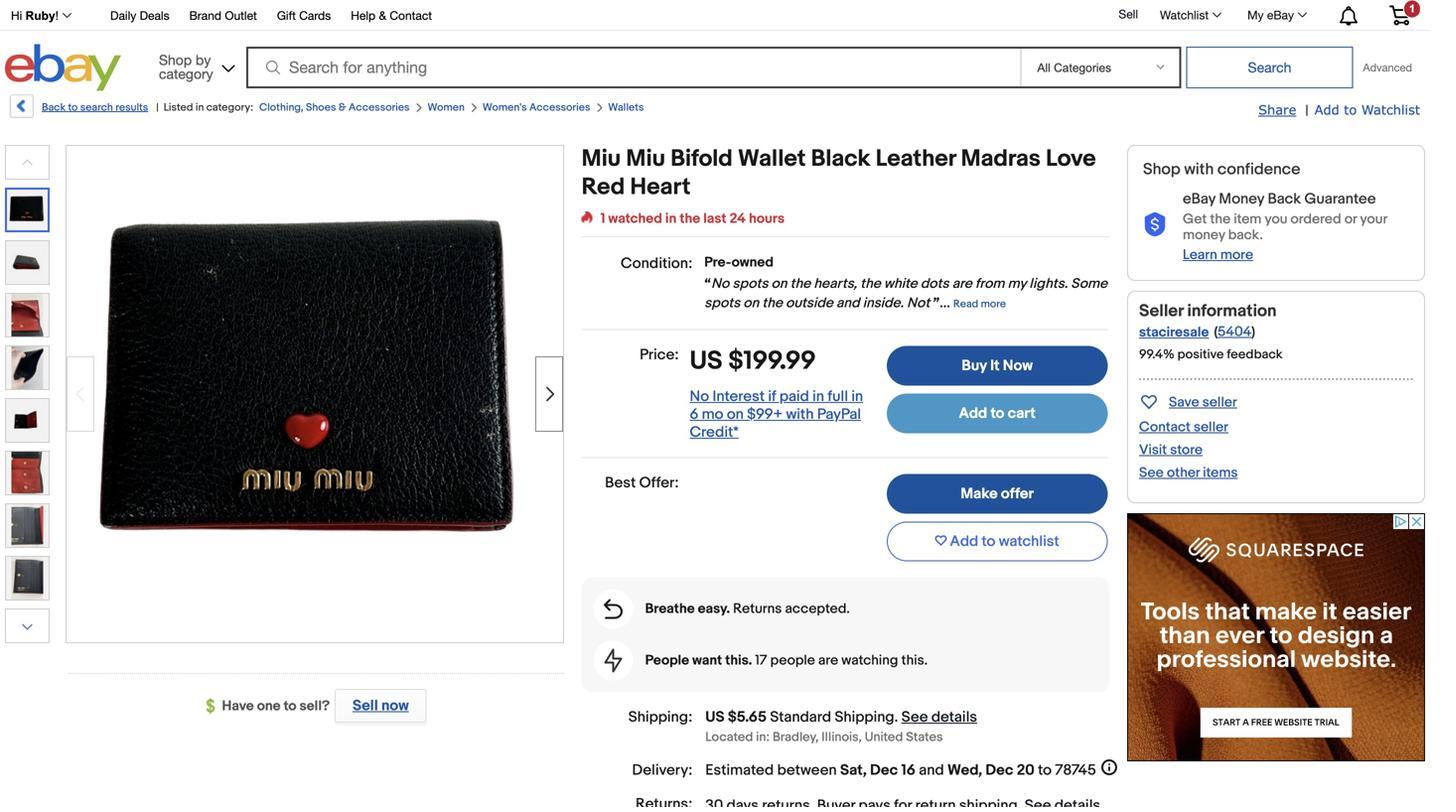Task type: vqa. For each thing, say whether or not it's contained in the screenshot.
you
yes



Task type: locate. For each thing, give the bounding box(es) containing it.
staciresale link
[[1139, 324, 1209, 341]]

2 vertical spatial add
[[950, 533, 979, 551]]

learn more link
[[1183, 247, 1254, 264]]

0 vertical spatial ebay
[[1267, 8, 1294, 22]]

my ebay
[[1248, 8, 1294, 22]]

0 horizontal spatial contact
[[390, 8, 432, 22]]

1 horizontal spatial shop
[[1143, 160, 1181, 179]]

0 horizontal spatial dec
[[870, 762, 898, 780]]

the left last
[[680, 211, 700, 227]]

&
[[379, 8, 386, 22], [339, 101, 346, 114]]

0 vertical spatial add
[[1315, 102, 1340, 117]]

to left search
[[68, 101, 78, 114]]

spots down "
[[705, 295, 740, 312]]

located in: bradley, illinois, united states
[[706, 730, 943, 745]]

money
[[1183, 227, 1225, 244]]

are up read
[[952, 276, 972, 293]]

0 horizontal spatial watchlist
[[1160, 8, 1209, 22]]

0 vertical spatial watchlist
[[1160, 8, 1209, 22]]

None submit
[[1187, 47, 1353, 88]]

watchlist right sell link
[[1160, 8, 1209, 22]]

you
[[1265, 211, 1288, 228]]

share
[[1259, 102, 1297, 117]]

my ebay link
[[1237, 3, 1316, 27]]

gift
[[277, 8, 296, 22]]

accessories right shoes
[[349, 101, 410, 114]]

with inside no interest if paid in full in 6 mo on $99+ with paypal credit*
[[786, 406, 814, 424]]

sell for sell
[[1119, 7, 1138, 21]]

located
[[706, 730, 753, 745]]

this. right the watching
[[902, 653, 928, 669]]

estimated between sat, dec 16 and wed, dec 20 to 78745
[[706, 762, 1096, 780]]

1 vertical spatial sell
[[353, 697, 378, 715]]

0 horizontal spatial 1
[[601, 211, 605, 227]]

watchlist inside account 'navigation'
[[1160, 8, 1209, 22]]

brand outlet
[[189, 8, 257, 22]]

$99+
[[747, 406, 783, 424]]

shop right love
[[1143, 160, 1181, 179]]

us up located
[[706, 709, 725, 727]]

contact inside contact seller visit store see other items
[[1139, 419, 1191, 436]]

not
[[907, 295, 930, 312]]

ebay up get
[[1183, 190, 1216, 208]]

with details__icon image left 'breathe'
[[604, 599, 623, 619]]

with details__icon image
[[1143, 213, 1167, 238], [604, 599, 623, 619], [605, 649, 622, 673]]

watchlist
[[1160, 8, 1209, 22], [1362, 102, 1421, 117]]

some
[[1071, 276, 1108, 293]]

category:
[[206, 101, 253, 114]]

back up you
[[1268, 190, 1301, 208]]

|
[[156, 101, 159, 114], [1306, 102, 1309, 119]]

1 horizontal spatial accessories
[[529, 101, 590, 114]]

to inside 'add to cart' link
[[991, 405, 1005, 423]]

miu miu bifold wallet black leather madras love red heart - picture 1 of 23 image
[[67, 159, 563, 625]]

returns
[[733, 601, 782, 618]]

in left full
[[813, 388, 825, 406]]

us right the price:
[[690, 346, 723, 377]]

1 horizontal spatial ebay
[[1267, 8, 1294, 22]]

accessories right women's
[[529, 101, 590, 114]]

1 vertical spatial see
[[902, 709, 928, 727]]

& right help
[[379, 8, 386, 22]]

1 horizontal spatial miu
[[626, 145, 666, 173]]

seller down save seller
[[1194, 419, 1229, 436]]

0 horizontal spatial back
[[42, 101, 66, 114]]

with details__icon image for breathe easy.
[[604, 599, 623, 619]]

and down hearts, at right
[[836, 295, 860, 312]]

1 vertical spatial add
[[959, 405, 988, 423]]

with up get
[[1184, 160, 1214, 179]]

0 vertical spatial and
[[836, 295, 860, 312]]

are right people
[[818, 653, 839, 669]]

1 vertical spatial spots
[[705, 295, 740, 312]]

miu
[[582, 145, 621, 173], [626, 145, 666, 173]]

seller right save
[[1203, 394, 1237, 411]]

contact seller visit store see other items
[[1139, 419, 1238, 482]]

2 vertical spatial with details__icon image
[[605, 649, 622, 673]]

sell inside account 'navigation'
[[1119, 7, 1138, 21]]

clothing, shoes & accessories
[[259, 101, 410, 114]]

back to search results link
[[8, 94, 148, 125]]

0 vertical spatial with details__icon image
[[1143, 213, 1167, 238]]

| inside share | add to watchlist
[[1306, 102, 1309, 119]]

...
[[940, 295, 950, 312]]

0 vertical spatial see
[[1139, 465, 1164, 482]]

24
[[730, 211, 746, 227]]

dollar sign image
[[206, 699, 222, 715]]

1 horizontal spatial watchlist
[[1362, 102, 1421, 117]]

to right 20
[[1038, 762, 1052, 780]]

sell
[[1119, 7, 1138, 21], [353, 697, 378, 715]]

hi
[[11, 9, 22, 22]]

listed
[[164, 101, 193, 114]]

in right listed
[[196, 101, 204, 114]]

by
[[196, 52, 211, 68]]

1 vertical spatial more
[[981, 298, 1006, 311]]

this. left the 17
[[725, 653, 752, 669]]

see inside us $199.99 main content
[[902, 709, 928, 727]]

the right get
[[1210, 211, 1231, 228]]

to inside add to watchlist button
[[982, 533, 996, 551]]

shop by category
[[159, 52, 213, 82]]

advanced
[[1363, 61, 1413, 74]]

us $199.99
[[690, 346, 816, 377]]

1 horizontal spatial sell
[[1119, 7, 1138, 21]]

2 vertical spatial on
[[727, 406, 744, 424]]

advertisement region
[[1127, 514, 1425, 762]]

1 horizontal spatial 1
[[1410, 2, 1416, 15]]

to left watchlist
[[982, 533, 996, 551]]

sell left the watchlist link
[[1119, 7, 1138, 21]]

0 horizontal spatial no
[[690, 388, 709, 406]]

sell left now
[[353, 697, 378, 715]]

shipping:
[[629, 709, 693, 727]]

miu right "red"
[[626, 145, 666, 173]]

black
[[811, 145, 871, 173]]

0 horizontal spatial miu
[[582, 145, 621, 173]]

ruby
[[26, 9, 55, 22]]

1 vertical spatial shop
[[1143, 160, 1181, 179]]

dec left 20
[[986, 762, 1014, 780]]

to down advanced link
[[1344, 102, 1357, 117]]

1 down "red"
[[601, 211, 605, 227]]

1 dec from the left
[[870, 762, 898, 780]]

add inside button
[[950, 533, 979, 551]]

)
[[1252, 324, 1256, 341]]

more
[[1221, 247, 1254, 264], [981, 298, 1006, 311]]

women's accessories
[[483, 101, 590, 114]]

1 vertical spatial with details__icon image
[[604, 599, 623, 619]]

1 vertical spatial and
[[919, 762, 944, 780]]

details
[[932, 709, 977, 727]]

account navigation
[[0, 0, 1425, 31]]

watchlist down advanced
[[1362, 102, 1421, 117]]

and inside " no spots on the hearts, the white dots are from my lights. some spots on the outside and inside. not
[[836, 295, 860, 312]]

leather
[[876, 145, 956, 173]]

have one to sell?
[[222, 698, 330, 715]]

more inside ebay money back guarantee get the item you ordered or your money back. learn more
[[1221, 247, 1254, 264]]

| left listed
[[156, 101, 159, 114]]

more down back.
[[1221, 247, 1254, 264]]

add right share
[[1315, 102, 1340, 117]]

0 vertical spatial us
[[690, 346, 723, 377]]

deals
[[140, 8, 169, 22]]

add down make
[[950, 533, 979, 551]]

0 vertical spatial no
[[711, 276, 730, 293]]

0 horizontal spatial this.
[[725, 653, 752, 669]]

1 up advanced link
[[1410, 2, 1416, 15]]

visit store link
[[1139, 442, 1203, 459]]

1 horizontal spatial |
[[1306, 102, 1309, 119]]

1 horizontal spatial more
[[1221, 247, 1254, 264]]

0 vertical spatial back
[[42, 101, 66, 114]]

to right one
[[284, 698, 297, 715]]

see down visit at the bottom of the page
[[1139, 465, 1164, 482]]

read more link
[[954, 295, 1006, 312]]

1 horizontal spatial back
[[1268, 190, 1301, 208]]

shop inside shop by category
[[159, 52, 192, 68]]

0 vertical spatial &
[[379, 8, 386, 22]]

back.
[[1229, 227, 1263, 244]]

1 vertical spatial are
[[818, 653, 839, 669]]

with details__icon image left people
[[605, 649, 622, 673]]

contact
[[390, 8, 432, 22], [1139, 419, 1191, 436]]

shop left by
[[159, 52, 192, 68]]

0 horizontal spatial more
[[981, 298, 1006, 311]]

0 vertical spatial are
[[952, 276, 972, 293]]

staciresale
[[1139, 324, 1209, 341]]

hi ruby !
[[11, 9, 59, 22]]

0 horizontal spatial &
[[339, 101, 346, 114]]

1 horizontal spatial contact
[[1139, 419, 1191, 436]]

| right share 'button'
[[1306, 102, 1309, 119]]

on inside no interest if paid in full in 6 mo on $99+ with paypal credit*
[[727, 406, 744, 424]]

sell?
[[300, 698, 330, 715]]

watchlist link
[[1149, 3, 1231, 27]]

1 horizontal spatial &
[[379, 8, 386, 22]]

united
[[865, 730, 903, 745]]

spots down owned
[[733, 276, 768, 293]]

items
[[1203, 465, 1238, 482]]

dec
[[870, 762, 898, 780], [986, 762, 1014, 780]]

1 vertical spatial no
[[690, 388, 709, 406]]

money
[[1219, 190, 1265, 208]]

picture 6 of 23 image
[[6, 452, 49, 495]]

back left search
[[42, 101, 66, 114]]

1 vertical spatial ebay
[[1183, 190, 1216, 208]]

the up inside.
[[861, 276, 881, 293]]

shoes
[[306, 101, 336, 114]]

& right shoes
[[339, 101, 346, 114]]

seller inside save seller button
[[1203, 394, 1237, 411]]

no down pre- on the top of page
[[711, 276, 730, 293]]

with right the if
[[786, 406, 814, 424]]

0 vertical spatial with
[[1184, 160, 1214, 179]]

0 vertical spatial 1
[[1410, 2, 1416, 15]]

16
[[902, 762, 916, 780]]

0 horizontal spatial ebay
[[1183, 190, 1216, 208]]

with details__icon image left get
[[1143, 213, 1167, 238]]

no up credit*
[[690, 388, 709, 406]]

1 vertical spatial seller
[[1194, 419, 1229, 436]]

0 vertical spatial shop
[[159, 52, 192, 68]]

1 vertical spatial us
[[706, 709, 725, 727]]

(
[[1214, 324, 1218, 341]]

add down buy
[[959, 405, 988, 423]]

ebay right my
[[1267, 8, 1294, 22]]

seller inside contact seller visit store see other items
[[1194, 419, 1229, 436]]

1 miu from the left
[[582, 145, 621, 173]]

watching
[[842, 653, 899, 669]]

0 horizontal spatial shop
[[159, 52, 192, 68]]

1 vertical spatial contact
[[1139, 419, 1191, 436]]

ordered
[[1291, 211, 1342, 228]]

1 horizontal spatial and
[[919, 762, 944, 780]]

see right .
[[902, 709, 928, 727]]

have
[[222, 698, 254, 715]]

miu down 'wallets' 'link'
[[582, 145, 621, 173]]

contact right help
[[390, 8, 432, 22]]

seller
[[1139, 301, 1184, 322]]

0 horizontal spatial |
[[156, 101, 159, 114]]

offer
[[1001, 485, 1034, 503]]

1 vertical spatial back
[[1268, 190, 1301, 208]]

no interest if paid in full in 6 mo on $99+ with paypal credit*
[[690, 388, 863, 441]]

1 vertical spatial &
[[339, 101, 346, 114]]

0 vertical spatial contact
[[390, 8, 432, 22]]

"
[[933, 295, 940, 312]]

1 inside account 'navigation'
[[1410, 2, 1416, 15]]

picture 7 of 23 image
[[6, 505, 49, 547]]

1 vertical spatial on
[[743, 295, 759, 312]]

contact up 'visit store' link
[[1139, 419, 1191, 436]]

0 vertical spatial sell
[[1119, 7, 1138, 21]]

1 inside main content
[[601, 211, 605, 227]]

to
[[68, 101, 78, 114], [1344, 102, 1357, 117], [991, 405, 1005, 423], [982, 533, 996, 551], [284, 698, 297, 715], [1038, 762, 1052, 780]]

0 horizontal spatial and
[[836, 295, 860, 312]]

1 horizontal spatial see
[[1139, 465, 1164, 482]]

to left cart
[[991, 405, 1005, 423]]

us for us $199.99
[[690, 346, 723, 377]]

help & contact link
[[351, 5, 432, 27]]

red
[[582, 173, 625, 202]]

0 vertical spatial more
[[1221, 247, 1254, 264]]

1 horizontal spatial this.
[[902, 653, 928, 669]]

and right 16
[[919, 762, 944, 780]]

are
[[952, 276, 972, 293], [818, 653, 839, 669]]

owned
[[732, 254, 774, 271]]

picture 4 of 23 image
[[6, 347, 49, 389]]

1 vertical spatial watchlist
[[1362, 102, 1421, 117]]

spots
[[733, 276, 768, 293], [705, 295, 740, 312]]

women link
[[428, 101, 465, 114]]

ebay inside ebay money back guarantee get the item you ordered or your money back. learn more
[[1183, 190, 1216, 208]]

0 vertical spatial seller
[[1203, 394, 1237, 411]]

my
[[1008, 276, 1026, 293]]

add to cart
[[959, 405, 1036, 423]]

more down from at the top right
[[981, 298, 1006, 311]]

2 this. from the left
[[902, 653, 928, 669]]

0 horizontal spatial sell
[[353, 697, 378, 715]]

1 vertical spatial with
[[786, 406, 814, 424]]

sell link
[[1110, 7, 1147, 21]]

from
[[975, 276, 1005, 293]]

.
[[895, 709, 898, 727]]

the inside ebay money back guarantee get the item you ordered or your money back. learn more
[[1210, 211, 1231, 228]]

1 horizontal spatial are
[[952, 276, 972, 293]]

add inside share | add to watchlist
[[1315, 102, 1340, 117]]

estimated
[[706, 762, 774, 780]]

0 horizontal spatial see
[[902, 709, 928, 727]]

dec left 16
[[870, 762, 898, 780]]

standard shipping . see details
[[770, 709, 977, 727]]

1 horizontal spatial no
[[711, 276, 730, 293]]

0 horizontal spatial with
[[786, 406, 814, 424]]

1 vertical spatial 1
[[601, 211, 605, 227]]

1 horizontal spatial dec
[[986, 762, 1014, 780]]

0 horizontal spatial accessories
[[349, 101, 410, 114]]



Task type: describe. For each thing, give the bounding box(es) containing it.
2 accessories from the left
[[529, 101, 590, 114]]

0 vertical spatial on
[[771, 276, 787, 293]]

my
[[1248, 8, 1264, 22]]

add for add to watchlist
[[950, 533, 979, 551]]

madras
[[961, 145, 1041, 173]]

inside.
[[863, 295, 904, 312]]

picture 1 of 23 image
[[7, 190, 48, 230]]

advanced link
[[1353, 48, 1422, 87]]

seller information staciresale ( 5404 ) 99.4% positive feedback
[[1139, 301, 1283, 363]]

no inside no interest if paid in full in 6 mo on $99+ with paypal credit*
[[690, 388, 709, 406]]

your
[[1360, 211, 1388, 228]]

1 for 1
[[1410, 2, 1416, 15]]

picture 5 of 23 image
[[6, 399, 49, 442]]

1 this. from the left
[[725, 653, 752, 669]]

guarantee
[[1305, 190, 1376, 208]]

confidence
[[1218, 160, 1301, 179]]

with details__icon image for ebay money back guarantee
[[1143, 213, 1167, 238]]

Search for anything text field
[[249, 49, 1017, 86]]

to inside share | add to watchlist
[[1344, 102, 1357, 117]]

shipping
[[835, 709, 895, 727]]

shop by category banner
[[0, 0, 1425, 96]]

back to search results
[[42, 101, 148, 114]]

easy.
[[698, 601, 730, 618]]

us for us $5.65
[[706, 709, 725, 727]]

visit
[[1139, 442, 1167, 459]]

to inside back to search results link
[[68, 101, 78, 114]]

cards
[[299, 8, 331, 22]]

make offer
[[961, 485, 1034, 503]]

back inside back to search results link
[[42, 101, 66, 114]]

!
[[55, 9, 59, 22]]

are inside " no spots on the hearts, the white dots are from my lights. some spots on the outside and inside. not
[[952, 276, 972, 293]]

1 for 1 watched in the last 24 hours
[[601, 211, 605, 227]]

wed,
[[948, 762, 983, 780]]

breathe
[[645, 601, 695, 618]]

gift cards link
[[277, 5, 331, 27]]

clothing, shoes & accessories link
[[259, 101, 410, 114]]

brand outlet link
[[189, 5, 257, 27]]

wallet
[[738, 145, 806, 173]]

contact inside account 'navigation'
[[390, 8, 432, 22]]

1 link
[[1378, 0, 1423, 29]]

add to watchlist button
[[887, 522, 1108, 562]]

1 accessories from the left
[[349, 101, 410, 114]]

if
[[768, 388, 776, 406]]

see inside contact seller visit store see other items
[[1139, 465, 1164, 482]]

help & contact
[[351, 8, 432, 22]]

save seller
[[1169, 394, 1237, 411]]

0 horizontal spatial are
[[818, 653, 839, 669]]

wallets
[[608, 101, 644, 114]]

miu miu bifold wallet black leather madras love red heart
[[582, 145, 1096, 202]]

standard
[[770, 709, 832, 727]]

seller for save
[[1203, 394, 1237, 411]]

save
[[1169, 394, 1200, 411]]

1 horizontal spatial with
[[1184, 160, 1214, 179]]

positive
[[1178, 347, 1224, 363]]

interest
[[713, 388, 765, 406]]

$199.99
[[728, 346, 816, 377]]

shop for shop by category
[[159, 52, 192, 68]]

shop by category button
[[150, 44, 239, 87]]

share button
[[1259, 101, 1297, 119]]

5404 link
[[1218, 324, 1252, 341]]

dots
[[921, 276, 949, 293]]

pre-
[[705, 254, 732, 271]]

bifold
[[671, 145, 733, 173]]

results
[[115, 101, 148, 114]]

& inside account 'navigation'
[[379, 8, 386, 22]]

it
[[990, 357, 1000, 375]]

love
[[1046, 145, 1096, 173]]

women's
[[483, 101, 527, 114]]

mo
[[702, 406, 724, 424]]

no inside " no spots on the hearts, the white dots are from my lights. some spots on the outside and inside. not
[[711, 276, 730, 293]]

store
[[1170, 442, 1203, 459]]

2 dec from the left
[[986, 762, 1014, 780]]

sell for sell now
[[353, 697, 378, 715]]

one
[[257, 698, 281, 715]]

" ... read more
[[933, 295, 1006, 312]]

the left outside
[[762, 295, 783, 312]]

2 miu from the left
[[626, 145, 666, 173]]

condition:
[[621, 255, 693, 273]]

buy it now
[[962, 357, 1033, 375]]

0 vertical spatial spots
[[733, 276, 768, 293]]

item
[[1234, 211, 1262, 228]]

information
[[1188, 301, 1277, 322]]

see details link
[[902, 709, 977, 727]]

bradley,
[[773, 730, 819, 745]]

us $5.65
[[706, 709, 767, 727]]

1 watched in the last 24 hours
[[601, 211, 785, 227]]

last
[[704, 211, 727, 227]]

watchlist
[[999, 533, 1060, 551]]

contact seller link
[[1139, 419, 1229, 436]]

seller for contact
[[1194, 419, 1229, 436]]

between
[[777, 762, 837, 780]]

none submit inside shop by category banner
[[1187, 47, 1353, 88]]

brand
[[189, 8, 222, 22]]

category
[[159, 66, 213, 82]]

ebay inside account 'navigation'
[[1267, 8, 1294, 22]]

wallets link
[[608, 101, 644, 114]]

more inside " ... read more
[[981, 298, 1006, 311]]

sell now link
[[330, 689, 427, 723]]

other
[[1167, 465, 1200, 482]]

with details__icon image for people want this.
[[605, 649, 622, 673]]

in right full
[[852, 388, 863, 406]]

people
[[645, 653, 689, 669]]

picture 2 of 23 image
[[6, 241, 49, 284]]

women
[[428, 101, 465, 114]]

help
[[351, 8, 376, 22]]

best
[[605, 474, 636, 492]]

us $199.99 main content
[[582, 145, 1119, 808]]

" no spots on the hearts, the white dots are from my lights. some spots on the outside and inside. not
[[705, 276, 1108, 312]]

see other items link
[[1139, 465, 1238, 482]]

outside
[[786, 295, 833, 312]]

add for add to cart
[[959, 405, 988, 423]]

full
[[828, 388, 848, 406]]

sell now
[[353, 697, 409, 715]]

99.4%
[[1139, 347, 1175, 363]]

back inside ebay money back guarantee get the item you ordered or your money back. learn more
[[1268, 190, 1301, 208]]

price:
[[640, 346, 679, 364]]

in down heart
[[665, 211, 677, 227]]

picture 3 of 23 image
[[6, 294, 49, 337]]

5404
[[1218, 324, 1252, 341]]

picture 8 of 23 image
[[6, 557, 49, 600]]

watchlist inside share | add to watchlist
[[1362, 102, 1421, 117]]

read
[[954, 298, 979, 311]]

buy
[[962, 357, 987, 375]]

shop for shop with confidence
[[1143, 160, 1181, 179]]

pre-owned
[[705, 254, 774, 271]]

white
[[884, 276, 918, 293]]

the up outside
[[790, 276, 811, 293]]



